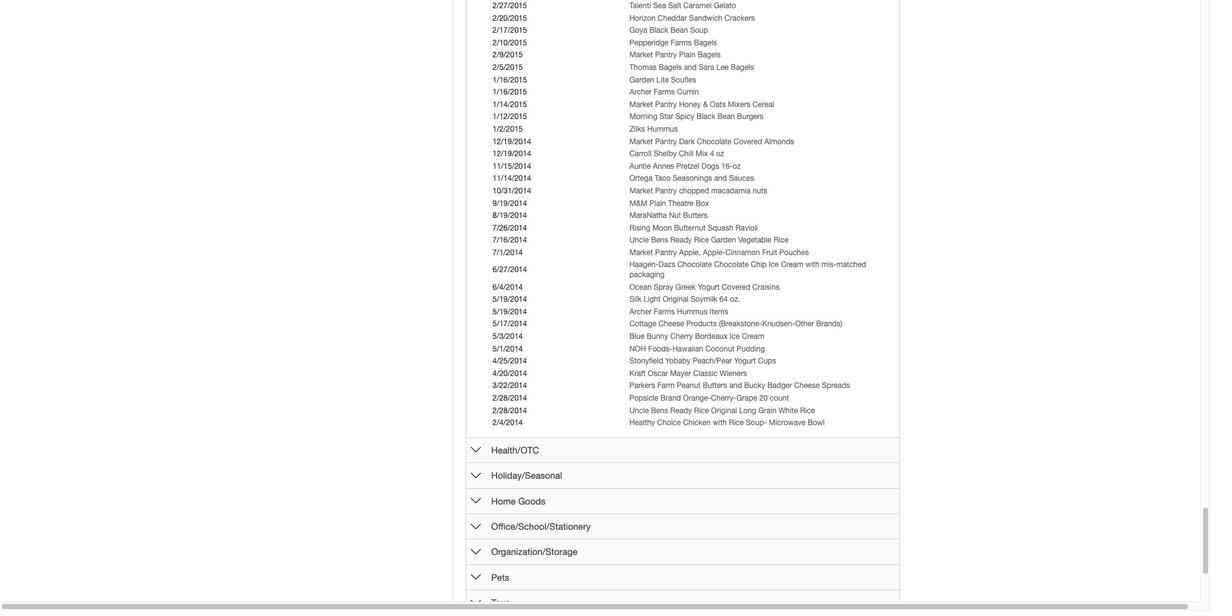 Task type: describe. For each thing, give the bounding box(es) containing it.
star
[[660, 112, 674, 121]]

1 vertical spatial cream
[[742, 332, 765, 341]]

rice down orange-
[[694, 407, 709, 415]]

2/28/2014 for uncle
[[493, 407, 527, 415]]

row containing 5/17/2014
[[492, 319, 883, 331]]

(breakstone-
[[719, 320, 763, 329]]

apple,
[[679, 248, 701, 257]]

pouches
[[780, 248, 809, 257]]

greek
[[676, 283, 696, 292]]

2/28/2014 for popsicle
[[493, 394, 527, 403]]

row containing 11/14/2014
[[492, 173, 883, 185]]

uncle for uncle bens ready rice original long grain white rice
[[630, 407, 649, 415]]

stonyfield yobaby peach/pear yogurt cups link
[[630, 357, 776, 366]]

32 row from the top
[[492, 393, 883, 405]]

row containing 2/9/2015
[[492, 49, 883, 62]]

cinnamon
[[726, 248, 761, 257]]

2 vertical spatial and
[[730, 382, 743, 391]]

annes
[[653, 162, 675, 171]]

health/otc
[[492, 445, 540, 456]]

1/16/2015 for garden
[[493, 75, 527, 84]]

market pantry chopped macadamia nuts
[[630, 187, 768, 195]]

haagen-dazs chocolate chocolate chip ice cream with mis-matched packaging
[[630, 261, 867, 279]]

row containing 1/14/2015
[[492, 99, 883, 111]]

row containing 7/26/2014
[[492, 222, 883, 235]]

cups
[[759, 357, 776, 366]]

farms for hummus
[[654, 308, 675, 316]]

0 vertical spatial butters
[[684, 211, 708, 220]]

nut
[[669, 211, 681, 220]]

count
[[770, 394, 790, 403]]

rice up fruit
[[774, 236, 789, 245]]

matched
[[837, 261, 867, 270]]

pantry for chopped
[[655, 187, 677, 195]]

talenti sea salt caramel gelato link
[[630, 1, 737, 10]]

row containing 5/1/2014
[[492, 343, 883, 356]]

cottage
[[630, 320, 657, 329]]

lee
[[717, 63, 729, 72]]

garden lite soufles
[[630, 75, 697, 84]]

popsicle
[[630, 394, 659, 403]]

row containing 1/2/2015
[[492, 124, 883, 136]]

bagels right lee
[[731, 63, 754, 72]]

row containing 6/4/2014
[[492, 282, 883, 294]]

bagels down market pantry plain bagels link
[[659, 63, 682, 72]]

0 horizontal spatial bean
[[671, 26, 688, 35]]

oz for carroll shelby chili mix 4 oz
[[717, 150, 725, 158]]

pretzel
[[677, 162, 700, 171]]

1 vertical spatial hummus
[[677, 308, 708, 316]]

auntie
[[630, 162, 651, 171]]

white
[[779, 407, 798, 415]]

items
[[710, 308, 729, 316]]

uncle for uncle bens ready rice garden vegetable rice
[[630, 236, 649, 245]]

row containing 1/12/2015
[[492, 111, 883, 124]]

auntie annes pretzel dogs 16-oz link
[[630, 162, 741, 171]]

goya black bean soup
[[630, 26, 708, 35]]

oscar
[[648, 369, 668, 378]]

peach/pear
[[693, 357, 732, 366]]

healthy choice chicken with rice soup- microwave bowl
[[630, 419, 825, 428]]

orange-
[[684, 394, 711, 403]]

archer for archer farms cumin
[[630, 88, 652, 97]]

classic
[[694, 369, 718, 378]]

pantry for dark
[[655, 137, 677, 146]]

m&m
[[630, 199, 648, 208]]

packaging
[[630, 271, 665, 279]]

dogs
[[702, 162, 720, 171]]

cream inside haagen-dazs chocolate chocolate chip ice cream with mis-matched packaging
[[781, 261, 804, 270]]

pantry for apple,
[[655, 248, 677, 257]]

ocean spray greek yogurt covered craisins link
[[630, 283, 780, 292]]

&
[[703, 100, 708, 109]]

ortega taco seasonings and sauces link
[[630, 174, 755, 183]]

row containing 10/31/2014
[[492, 185, 883, 198]]

taco
[[655, 174, 671, 183]]

2/9/2015
[[493, 51, 523, 60]]

dazs
[[659, 261, 676, 270]]

market for market pantry plain bagels
[[630, 51, 653, 60]]

market pantry apple, apple-cinnamon fruit pouches link
[[630, 248, 809, 257]]

theatre
[[669, 199, 694, 208]]

7/16/2014
[[493, 236, 527, 245]]

cheddar
[[658, 14, 687, 22]]

row containing 4/25/2014
[[492, 356, 883, 368]]

sandwich
[[690, 14, 723, 22]]

bagels up "sara"
[[698, 51, 721, 60]]

1 vertical spatial with
[[713, 419, 727, 428]]

ravioli
[[736, 224, 758, 233]]

1/14/2015
[[493, 100, 527, 109]]

24 row from the top
[[492, 294, 883, 306]]

salt
[[669, 1, 682, 10]]

market for market pantry honey & oats mixers cereal
[[630, 100, 653, 109]]

macadamia
[[712, 187, 751, 195]]

goya black bean soup link
[[630, 26, 708, 35]]

gelato
[[714, 1, 737, 10]]

market pantry honey & oats mixers cereal link
[[630, 100, 775, 109]]

holiday/seasonal link
[[492, 471, 563, 481]]

maranatha nut butters link
[[630, 211, 708, 220]]

market for market pantry apple, apple-cinnamon fruit pouches
[[630, 248, 653, 257]]

covered for yogurt
[[722, 283, 751, 292]]

row containing 5/3/2014
[[492, 331, 883, 343]]

row containing 2/17/2015
[[492, 25, 883, 37]]

row containing 2/27/2015
[[492, 0, 883, 12]]

soymilk
[[691, 295, 718, 304]]

row containing 4/20/2014
[[492, 368, 883, 381]]

row containing 7/1/2014
[[492, 247, 883, 259]]

grape
[[737, 394, 758, 403]]

row containing 11/15/2014
[[492, 161, 883, 173]]

5/3/2014
[[493, 332, 523, 341]]

row containing 2/10/2015
[[492, 37, 883, 49]]

parkers farm peanut butters and bucky badger cheese spreads link
[[630, 382, 851, 391]]

farms for bagels
[[671, 38, 692, 47]]

zilks
[[630, 125, 646, 134]]

circle arrow e image for toys
[[471, 598, 481, 608]]

fruit
[[763, 248, 778, 257]]

12 row from the top
[[492, 136, 883, 148]]

0 horizontal spatial black
[[650, 26, 669, 35]]

0 vertical spatial original
[[663, 295, 689, 304]]

7/1/2014
[[493, 248, 523, 257]]

pepperidge farms bagels
[[630, 38, 717, 47]]

nuts
[[753, 187, 768, 195]]

ice inside haagen-dazs chocolate chocolate chip ice cream with mis-matched packaging
[[769, 261, 779, 270]]

with inside haagen-dazs chocolate chocolate chip ice cream with mis-matched packaging
[[806, 261, 820, 270]]

zilks hummus link
[[630, 125, 678, 134]]

row containing 8/19/2014
[[492, 210, 883, 222]]

12/19/2014 for carroll
[[493, 150, 532, 158]]

uncle bens ready rice garden vegetable rice link
[[630, 236, 789, 245]]

home goods link
[[492, 496, 546, 507]]

oz for auntie annes pretzel dogs 16-oz
[[733, 162, 741, 171]]

sauces
[[729, 174, 755, 183]]

8 row from the top
[[492, 86, 883, 99]]

thomas bagels and sara lee bagels
[[630, 63, 754, 72]]

haagen-dazs chocolate chocolate chip ice cream with mis-matched packaging link
[[630, 261, 867, 279]]

health/otc link
[[492, 445, 540, 456]]

rice down the long
[[729, 419, 744, 428]]

0 horizontal spatial ice
[[730, 332, 740, 341]]

squash
[[708, 224, 734, 233]]

archer farms hummus items link
[[630, 308, 729, 316]]

row containing 2/5/2015
[[492, 62, 883, 74]]

crackers
[[725, 14, 755, 22]]

circle arrow e image for pets
[[471, 573, 481, 583]]

5/1/2014
[[493, 345, 523, 354]]

4/25/2014
[[493, 357, 527, 366]]

2/5/2015
[[493, 63, 523, 72]]

5/19/2014 for silk
[[493, 295, 527, 304]]

archer farms cumin
[[630, 88, 699, 97]]

11/15/2014
[[493, 162, 532, 171]]

covered for chocolate
[[734, 137, 763, 146]]

m&m plain theatre box link
[[630, 199, 710, 208]]



Task type: locate. For each thing, give the bounding box(es) containing it.
4 row from the top
[[492, 37, 883, 49]]

1 vertical spatial uncle
[[630, 407, 649, 415]]

original down cherry-
[[712, 407, 737, 415]]

1 vertical spatial yogurt
[[735, 357, 756, 366]]

0 vertical spatial archer
[[630, 88, 652, 97]]

3 circle arrow e image from the top
[[471, 573, 481, 583]]

archer farms cumin link
[[630, 88, 699, 97]]

0 vertical spatial hummus
[[648, 125, 678, 134]]

0 horizontal spatial oz
[[717, 150, 725, 158]]

1 horizontal spatial yogurt
[[735, 357, 756, 366]]

yogurt for cups
[[735, 357, 756, 366]]

1 2/28/2014 from the top
[[493, 394, 527, 403]]

14 row from the top
[[492, 161, 883, 173]]

0 vertical spatial ice
[[769, 261, 779, 270]]

2 vertical spatial farms
[[654, 308, 675, 316]]

oz up sauces
[[733, 162, 741, 171]]

pudding
[[737, 345, 765, 354]]

pantry up dazs
[[655, 248, 677, 257]]

market down ortega
[[630, 187, 653, 195]]

maranatha nut butters
[[630, 211, 708, 220]]

cheese down archer farms hummus items
[[659, 320, 685, 329]]

morning
[[630, 112, 658, 121]]

0 horizontal spatial original
[[663, 295, 689, 304]]

row up theatre
[[492, 185, 883, 198]]

with left mis-
[[806, 261, 820, 270]]

0 horizontal spatial plain
[[650, 199, 666, 208]]

haagen-
[[630, 261, 659, 270]]

0 vertical spatial with
[[806, 261, 820, 270]]

1/16/2015 down 2/5/2015
[[493, 75, 527, 84]]

hummus down star on the right
[[648, 125, 678, 134]]

1 5/19/2014 from the top
[[493, 295, 527, 304]]

15 row from the top
[[492, 173, 883, 185]]

original up archer farms hummus items
[[663, 295, 689, 304]]

shelby
[[654, 150, 677, 158]]

0 vertical spatial 2/28/2014
[[493, 394, 527, 403]]

2 horizontal spatial and
[[730, 382, 743, 391]]

row down pretzel
[[492, 173, 883, 185]]

1 horizontal spatial garden
[[712, 236, 737, 245]]

row up dazs
[[492, 247, 883, 259]]

circle arrow e image
[[471, 446, 481, 456], [471, 471, 481, 481], [471, 547, 481, 557]]

parkers farm peanut butters and bucky badger cheese spreads
[[630, 382, 851, 391]]

2/17/2015
[[493, 26, 527, 35]]

0 vertical spatial farms
[[671, 38, 692, 47]]

34 row from the top
[[492, 418, 883, 430]]

20 row from the top
[[492, 235, 883, 247]]

uncle
[[630, 236, 649, 245], [630, 407, 649, 415]]

chocolate down 'apple,'
[[678, 261, 713, 270]]

1 vertical spatial plain
[[650, 199, 666, 208]]

row containing 7/16/2014
[[492, 235, 883, 247]]

bunny
[[647, 332, 669, 341]]

and down 16-
[[715, 174, 727, 183]]

1 horizontal spatial original
[[712, 407, 737, 415]]

pantry up m&m plain theatre box
[[655, 187, 677, 195]]

2/4/2014
[[493, 419, 523, 428]]

black down the &
[[697, 112, 716, 121]]

market for market pantry chopped macadamia nuts
[[630, 187, 653, 195]]

3 pantry from the top
[[655, 137, 677, 146]]

circle arrow e image for organization/storage
[[471, 547, 481, 557]]

bens for uncle bens ready rice original long grain white rice
[[651, 407, 669, 415]]

1 horizontal spatial cream
[[781, 261, 804, 270]]

row down silk light original soymilk 64 oz.
[[492, 306, 883, 319]]

uncle down rising
[[630, 236, 649, 245]]

2 2/28/2014 from the top
[[493, 407, 527, 415]]

1 vertical spatial original
[[712, 407, 737, 415]]

7/26/2014
[[493, 224, 527, 233]]

carroll
[[630, 150, 652, 158]]

butters up rising moon butternut squash ravioli
[[684, 211, 708, 220]]

spray
[[654, 283, 674, 292]]

2 archer from the top
[[630, 308, 652, 316]]

19 row from the top
[[492, 222, 883, 235]]

row up 'ortega taco seasonings and sauces' link
[[492, 161, 883, 173]]

circle arrow e image for holiday/seasonal
[[471, 471, 481, 481]]

silk light original soymilk 64 oz.
[[630, 295, 741, 304]]

ready down butternut
[[671, 236, 692, 245]]

1 circle arrow e image from the top
[[471, 446, 481, 456]]

burgers
[[738, 112, 764, 121]]

23 row from the top
[[492, 282, 883, 294]]

ice down 'cottage cheese products (breakstone-knudsen-other brands)' link
[[730, 332, 740, 341]]

coconut
[[706, 345, 735, 354]]

2 vertical spatial circle arrow e image
[[471, 547, 481, 557]]

5/17/2014
[[493, 320, 527, 329]]

chocolate for dark
[[697, 137, 732, 146]]

blue bunny cherry bordeaux ice cream
[[630, 332, 765, 341]]

1 horizontal spatial cheese
[[795, 382, 820, 391]]

6 row from the top
[[492, 62, 883, 74]]

2 5/19/2014 from the top
[[493, 308, 527, 316]]

1 archer from the top
[[630, 88, 652, 97]]

market pantry dark chocolate covered almonds link
[[630, 137, 795, 146]]

row up 'greek' at the top
[[492, 259, 883, 282]]

1 horizontal spatial ice
[[769, 261, 779, 270]]

row down orange-
[[492, 418, 883, 430]]

soup-
[[746, 419, 767, 428]]

1 vertical spatial and
[[715, 174, 727, 183]]

3 market from the top
[[630, 137, 653, 146]]

0 vertical spatial cheese
[[659, 320, 685, 329]]

1 vertical spatial 12/19/2014
[[493, 150, 532, 158]]

bens up choice
[[651, 407, 669, 415]]

0 horizontal spatial with
[[713, 419, 727, 428]]

brand
[[661, 394, 681, 403]]

2/28/2014 down 3/22/2014
[[493, 394, 527, 403]]

plain up thomas bagels and sara lee bagels
[[679, 51, 696, 60]]

0 horizontal spatial cream
[[742, 332, 765, 341]]

0 vertical spatial plain
[[679, 51, 696, 60]]

noh foods-hawaiian coconut pudding
[[630, 345, 765, 354]]

1 vertical spatial ice
[[730, 332, 740, 341]]

row up 'apple,'
[[492, 235, 883, 247]]

row down cherry
[[492, 343, 883, 356]]

row up the kraft oscar mayer classic wieners
[[492, 356, 883, 368]]

0 horizontal spatial cheese
[[659, 320, 685, 329]]

5/19/2014 down 6/4/2014
[[493, 295, 527, 304]]

covered down burgers
[[734, 137, 763, 146]]

and up "soufles"
[[684, 63, 697, 72]]

2 row from the top
[[492, 12, 883, 25]]

choice
[[658, 419, 681, 428]]

1 vertical spatial 5/19/2014
[[493, 308, 527, 316]]

dark
[[679, 137, 695, 146]]

row up cherry
[[492, 319, 883, 331]]

1 bens from the top
[[651, 236, 669, 245]]

row up silk light original soymilk 64 oz.
[[492, 282, 883, 294]]

1 circle arrow e image from the top
[[471, 496, 481, 507]]

hummus down silk light original soymilk 64 oz.
[[677, 308, 708, 316]]

butters up the popsicle brand orange-cherry-grape 20 count link
[[703, 382, 728, 391]]

2 bens from the top
[[651, 407, 669, 415]]

silk
[[630, 295, 642, 304]]

bens
[[651, 236, 669, 245], [651, 407, 669, 415]]

rising
[[630, 224, 651, 233]]

pantry for honey
[[655, 100, 677, 109]]

row up hawaiian
[[492, 331, 883, 343]]

6/27/2014
[[493, 266, 527, 275]]

0 vertical spatial covered
[[734, 137, 763, 146]]

row down chopped
[[492, 198, 883, 210]]

row up peanut
[[492, 368, 883, 381]]

bens for uncle bens ready rice garden vegetable rice
[[651, 236, 669, 245]]

long
[[740, 407, 757, 415]]

1 horizontal spatial bean
[[718, 112, 736, 121]]

office/school/stationery
[[492, 522, 591, 532]]

chocolate up 4
[[697, 137, 732, 146]]

pantry down pepperidge farms bagels
[[655, 51, 677, 60]]

0 vertical spatial 5/19/2014
[[493, 295, 527, 304]]

box
[[696, 199, 710, 208]]

plain up maranatha
[[650, 199, 666, 208]]

black
[[650, 26, 669, 35], [697, 112, 716, 121]]

market up thomas
[[630, 51, 653, 60]]

spreads
[[822, 382, 851, 391]]

1 ready from the top
[[671, 236, 692, 245]]

row up pretzel
[[492, 148, 883, 161]]

row up dark
[[492, 124, 883, 136]]

row up cumin
[[492, 74, 883, 86]]

2 circle arrow e image from the top
[[471, 471, 481, 481]]

31 row from the top
[[492, 381, 883, 393]]

farms up market pantry plain bagels at the right top of page
[[671, 38, 692, 47]]

ocean spray greek yogurt covered craisins
[[630, 283, 780, 292]]

9 row from the top
[[492, 99, 883, 111]]

silk light original soymilk 64 oz. link
[[630, 295, 741, 304]]

12/19/2014 for market
[[493, 137, 532, 146]]

row down honey
[[492, 111, 883, 124]]

craisins
[[753, 283, 780, 292]]

13 row from the top
[[492, 148, 883, 161]]

cheese
[[659, 320, 685, 329], [795, 382, 820, 391]]

2 ready from the top
[[671, 407, 692, 415]]

1 1/16/2015 from the top
[[493, 75, 527, 84]]

1 vertical spatial 1/16/2015
[[493, 88, 527, 97]]

row containing 2/4/2014
[[492, 418, 883, 430]]

2 circle arrow e image from the top
[[471, 522, 481, 532]]

row up chili
[[492, 136, 883, 148]]

17 row from the top
[[492, 198, 883, 210]]

0 vertical spatial oz
[[717, 150, 725, 158]]

1 vertical spatial covered
[[722, 283, 751, 292]]

circle arrow e image for home goods
[[471, 496, 481, 507]]

noh foods-hawaiian coconut pudding link
[[630, 345, 765, 354]]

with down uncle bens ready rice original long grain white rice
[[713, 419, 727, 428]]

row down horizon cheddar sandwich crackers
[[492, 25, 883, 37]]

row containing 2/20/2015
[[492, 12, 883, 25]]

0 vertical spatial ready
[[671, 236, 692, 245]]

30 row from the top
[[492, 368, 883, 381]]

hawaiian
[[673, 345, 704, 354]]

2 12/19/2014 from the top
[[493, 150, 532, 158]]

yogurt up soymilk
[[698, 283, 720, 292]]

4 circle arrow e image from the top
[[471, 598, 481, 608]]

1 vertical spatial cheese
[[795, 382, 820, 391]]

2 uncle from the top
[[630, 407, 649, 415]]

ice down fruit
[[769, 261, 779, 270]]

covered
[[734, 137, 763, 146], [722, 283, 751, 292]]

popsicle brand orange-cherry-grape 20 count
[[630, 394, 790, 403]]

1 horizontal spatial oz
[[733, 162, 741, 171]]

5 row from the top
[[492, 49, 883, 62]]

row down peanut
[[492, 393, 883, 405]]

29 row from the top
[[492, 356, 883, 368]]

0 vertical spatial garden
[[630, 75, 655, 84]]

row up thomas bagels and sara lee bagels
[[492, 49, 883, 62]]

ready for garden
[[671, 236, 692, 245]]

cream up pudding
[[742, 332, 765, 341]]

28 row from the top
[[492, 343, 883, 356]]

m&m plain theatre box
[[630, 199, 710, 208]]

yobaby
[[666, 357, 691, 366]]

market
[[630, 51, 653, 60], [630, 100, 653, 109], [630, 137, 653, 146], [630, 187, 653, 195], [630, 248, 653, 257]]

1 vertical spatial oz
[[733, 162, 741, 171]]

10 row from the top
[[492, 111, 883, 124]]

1 horizontal spatial plain
[[679, 51, 696, 60]]

rice down rising moon butternut squash ravioli
[[694, 236, 709, 245]]

0 vertical spatial circle arrow e image
[[471, 446, 481, 456]]

3 row from the top
[[492, 25, 883, 37]]

farms down light
[[654, 308, 675, 316]]

pantry for plain
[[655, 51, 677, 60]]

pantry up shelby
[[655, 137, 677, 146]]

27 row from the top
[[492, 331, 883, 343]]

market pantry plain bagels link
[[630, 51, 721, 60]]

2 market from the top
[[630, 100, 653, 109]]

5/19/2014
[[493, 295, 527, 304], [493, 308, 527, 316]]

1 pantry from the top
[[655, 51, 677, 60]]

1 vertical spatial farms
[[654, 88, 675, 97]]

row up "soufles"
[[492, 62, 883, 74]]

bagels down soup in the top of the page
[[694, 38, 717, 47]]

healthy choice chicken with rice soup- microwave bowl link
[[630, 419, 825, 428]]

circle arrow e image
[[471, 496, 481, 507], [471, 522, 481, 532], [471, 573, 481, 583], [471, 598, 481, 608]]

carroll shelby chili mix 4 oz
[[630, 150, 725, 158]]

garden down thomas
[[630, 75, 655, 84]]

chocolate down cinnamon
[[715, 261, 749, 270]]

apple-
[[703, 248, 726, 257]]

5 pantry from the top
[[655, 248, 677, 257]]

26 row from the top
[[492, 319, 883, 331]]

20
[[760, 394, 768, 403]]

1 market from the top
[[630, 51, 653, 60]]

2 pantry from the top
[[655, 100, 677, 109]]

farms for cumin
[[654, 88, 675, 97]]

ready down brand
[[671, 407, 692, 415]]

12/19/2014 up 11/15/2014
[[493, 150, 532, 158]]

row up butternut
[[492, 210, 883, 222]]

row
[[492, 0, 883, 12], [492, 12, 883, 25], [492, 25, 883, 37], [492, 37, 883, 49], [492, 49, 883, 62], [492, 62, 883, 74], [492, 74, 883, 86], [492, 86, 883, 99], [492, 99, 883, 111], [492, 111, 883, 124], [492, 124, 883, 136], [492, 136, 883, 148], [492, 148, 883, 161], [492, 161, 883, 173], [492, 173, 883, 185], [492, 185, 883, 198], [492, 198, 883, 210], [492, 210, 883, 222], [492, 222, 883, 235], [492, 235, 883, 247], [492, 247, 883, 259], [492, 259, 883, 282], [492, 282, 883, 294], [492, 294, 883, 306], [492, 306, 883, 319], [492, 319, 883, 331], [492, 331, 883, 343], [492, 343, 883, 356], [492, 356, 883, 368], [492, 368, 883, 381], [492, 381, 883, 393], [492, 393, 883, 405], [492, 405, 883, 418], [492, 418, 883, 430]]

row down nut
[[492, 222, 883, 235]]

kraft oscar mayer classic wieners link
[[630, 369, 748, 378]]

0 vertical spatial cream
[[781, 261, 804, 270]]

rising moon butternut squash ravioli
[[630, 224, 758, 233]]

knudsen-
[[763, 320, 796, 329]]

oz right 4
[[717, 150, 725, 158]]

bean down oats
[[718, 112, 736, 121]]

row down talenti sea salt caramel gelato
[[492, 12, 883, 25]]

1 horizontal spatial with
[[806, 261, 820, 270]]

row up honey
[[492, 86, 883, 99]]

row down 'greek' at the top
[[492, 294, 883, 306]]

0 vertical spatial black
[[650, 26, 669, 35]]

bean
[[671, 26, 688, 35], [718, 112, 736, 121]]

5/19/2014 for archer
[[493, 308, 527, 316]]

1 vertical spatial garden
[[712, 236, 737, 245]]

4 pantry from the top
[[655, 187, 677, 195]]

0 vertical spatial and
[[684, 63, 697, 72]]

1 vertical spatial ready
[[671, 407, 692, 415]]

3 circle arrow e image from the top
[[471, 547, 481, 557]]

22 row from the top
[[492, 259, 883, 282]]

row up market pantry plain bagels link
[[492, 37, 883, 49]]

cream down pouches
[[781, 261, 804, 270]]

64
[[720, 295, 728, 304]]

garden
[[630, 75, 655, 84], [712, 236, 737, 245]]

circle arrow e image for office/school/stationery
[[471, 522, 481, 532]]

21 row from the top
[[492, 247, 883, 259]]

1 horizontal spatial and
[[715, 174, 727, 183]]

archer down thomas
[[630, 88, 652, 97]]

wieners
[[720, 369, 748, 378]]

bens down moon
[[651, 236, 669, 245]]

moon
[[653, 224, 672, 233]]

1 uncle from the top
[[630, 236, 649, 245]]

1 vertical spatial bean
[[718, 112, 736, 121]]

circle arrow e image for health/otc
[[471, 446, 481, 456]]

16 row from the top
[[492, 185, 883, 198]]

2/28/2014 up 2/4/2014
[[493, 407, 527, 415]]

chocolate for chocolate
[[715, 261, 749, 270]]

market up carroll
[[630, 137, 653, 146]]

garden down squash
[[712, 236, 737, 245]]

rice up bowl
[[801, 407, 816, 415]]

archer for archer farms hummus items
[[630, 308, 652, 316]]

archer up cottage
[[630, 308, 652, 316]]

and
[[684, 63, 697, 72], [715, 174, 727, 183], [730, 382, 743, 391]]

0 vertical spatial yogurt
[[698, 283, 720, 292]]

carroll shelby chili mix 4 oz link
[[630, 150, 725, 158]]

1 vertical spatial circle arrow e image
[[471, 471, 481, 481]]

11 row from the top
[[492, 124, 883, 136]]

5/19/2014 up 5/17/2014
[[493, 308, 527, 316]]

18 row from the top
[[492, 210, 883, 222]]

row down the kraft oscar mayer classic wieners
[[492, 381, 883, 393]]

1 12/19/2014 from the top
[[493, 137, 532, 146]]

market for market pantry dark chocolate covered almonds
[[630, 137, 653, 146]]

black up pepperidge
[[650, 26, 669, 35]]

maranatha
[[630, 211, 667, 220]]

1 vertical spatial bens
[[651, 407, 669, 415]]

pantry up star on the right
[[655, 100, 677, 109]]

row up chicken
[[492, 405, 883, 418]]

blue bunny cherry bordeaux ice cream link
[[630, 332, 765, 341]]

1/16/2015 for archer
[[493, 88, 527, 97]]

5 market from the top
[[630, 248, 653, 257]]

market up haagen-
[[630, 248, 653, 257]]

0 vertical spatial uncle
[[630, 236, 649, 245]]

0 horizontal spatial garden
[[630, 75, 655, 84]]

ortega
[[630, 174, 653, 183]]

0 vertical spatial bens
[[651, 236, 669, 245]]

seasonings
[[673, 174, 713, 183]]

1 vertical spatial butters
[[703, 382, 728, 391]]

0 vertical spatial 12/19/2014
[[493, 137, 532, 146]]

row containing 3/22/2014
[[492, 381, 883, 393]]

1 horizontal spatial black
[[697, 112, 716, 121]]

0 horizontal spatial and
[[684, 63, 697, 72]]

1 vertical spatial black
[[697, 112, 716, 121]]

market up morning
[[630, 100, 653, 109]]

row up spicy at the top right of the page
[[492, 99, 883, 111]]

1 vertical spatial archer
[[630, 308, 652, 316]]

2 1/16/2015 from the top
[[493, 88, 527, 97]]

home goods
[[492, 496, 546, 507]]

0 horizontal spatial yogurt
[[698, 283, 720, 292]]

cream
[[781, 261, 804, 270], [742, 332, 765, 341]]

pets
[[492, 573, 510, 583]]

yogurt down pudding
[[735, 357, 756, 366]]

33 row from the top
[[492, 405, 883, 418]]

25 row from the top
[[492, 306, 883, 319]]

4 market from the top
[[630, 187, 653, 195]]

horizon cheddar sandwich crackers link
[[630, 14, 755, 22]]

uncle bens ready rice original long grain white rice link
[[630, 407, 816, 415]]

12/19/2014 down the 1/2/2015
[[493, 137, 532, 146]]

9/19/2014
[[493, 199, 527, 208]]

ready for original
[[671, 407, 692, 415]]

and down the wieners
[[730, 382, 743, 391]]

row containing haagen-dazs chocolate chocolate chip ice cream with mis-matched packaging
[[492, 259, 883, 282]]

covered up 'oz.'
[[722, 283, 751, 292]]

farms down the garden lite soufles in the top of the page
[[654, 88, 675, 97]]

row containing 9/19/2014
[[492, 198, 883, 210]]

0 vertical spatial 1/16/2015
[[493, 75, 527, 84]]

market pantry honey & oats mixers cereal
[[630, 100, 775, 109]]

ice
[[769, 261, 779, 270], [730, 332, 740, 341]]

1 vertical spatial 2/28/2014
[[493, 407, 527, 415]]

yogurt for covered
[[698, 283, 720, 292]]

rising moon butternut squash ravioli link
[[630, 224, 758, 233]]

1 row from the top
[[492, 0, 883, 12]]

7 row from the top
[[492, 74, 883, 86]]

0 vertical spatial bean
[[671, 26, 688, 35]]



Task type: vqa. For each thing, say whether or not it's contained in the screenshot.


